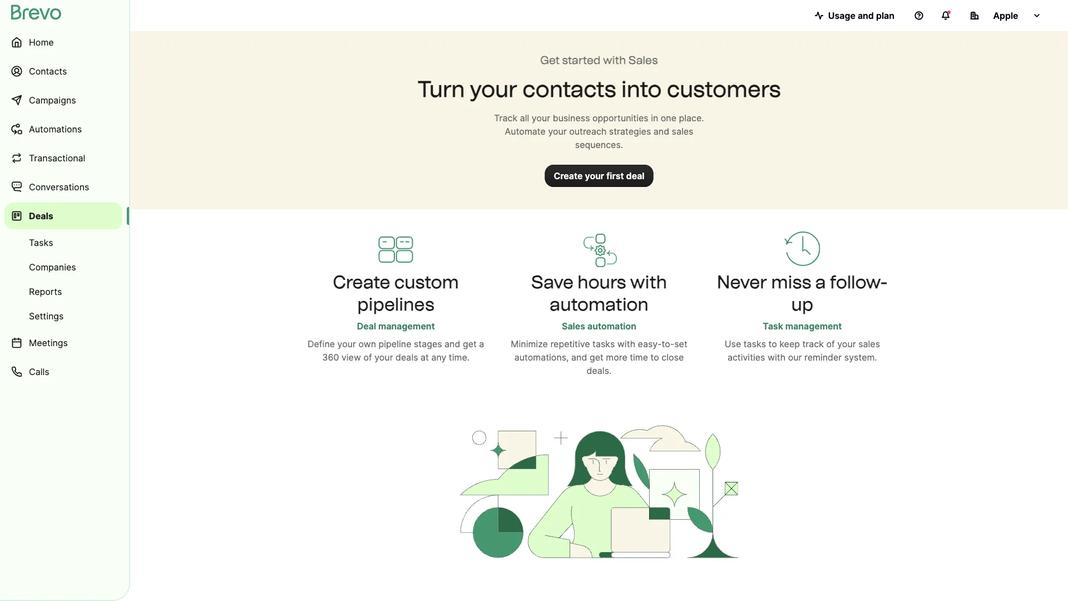 Task type: describe. For each thing, give the bounding box(es) containing it.
get inside 'define your own pipeline stages and get a 360 view of your deals at any time.'
[[463, 339, 477, 350]]

sales inside use tasks to keep track of your sales activities with our reminder system.
[[859, 339, 881, 350]]

minimize
[[511, 339, 548, 350]]

your down pipeline
[[375, 352, 393, 363]]

apple button
[[962, 4, 1051, 27]]

to-
[[662, 339, 675, 350]]

deals
[[29, 210, 53, 221]]

your down business
[[548, 126, 567, 137]]

up
[[792, 293, 814, 315]]

custom
[[395, 271, 459, 293]]

sequences.
[[575, 139, 624, 150]]

1 vertical spatial automation
[[588, 321, 637, 332]]

track
[[494, 112, 518, 123]]

time
[[630, 352, 649, 363]]

apple
[[994, 10, 1019, 21]]

automations link
[[4, 116, 122, 142]]

opportunities
[[593, 112, 649, 123]]

task
[[763, 321, 784, 332]]

get inside minimize repetitive tasks with easy-to-set automations, and get more time to close deals.
[[590, 352, 604, 363]]

contacts
[[29, 66, 67, 77]]

automation inside save hours with automation
[[550, 293, 649, 315]]

miss
[[772, 271, 812, 293]]

usage
[[829, 10, 856, 21]]

companies
[[29, 262, 76, 272]]

all
[[520, 112, 530, 123]]

management for a
[[786, 321, 842, 332]]

turn
[[418, 76, 465, 102]]

deal
[[357, 321, 376, 332]]

settings link
[[4, 305, 122, 327]]

create custom pipelines
[[333, 271, 459, 315]]

track all your business opportunities in one place. automate your outreach strategies and sales sequences.
[[494, 112, 705, 150]]

usage and plan button
[[806, 4, 904, 27]]

a inside never miss a follow- up
[[816, 271, 826, 293]]

task management
[[763, 321, 842, 332]]

tasks link
[[4, 232, 122, 254]]

automate
[[505, 126, 546, 137]]

started
[[563, 53, 601, 67]]

business
[[553, 112, 590, 123]]

create for create your first deal
[[554, 170, 583, 181]]

calls link
[[4, 358, 122, 385]]

and inside minimize repetitive tasks with easy-to-set automations, and get more time to close deals.
[[572, 352, 587, 363]]

with inside minimize repetitive tasks with easy-to-set automations, and get more time to close deals.
[[618, 339, 636, 350]]

sales automation
[[562, 321, 637, 332]]

tasks inside minimize repetitive tasks with easy-to-set automations, and get more time to close deals.
[[593, 339, 615, 350]]

with inside save hours with automation
[[631, 271, 667, 293]]

deal management
[[357, 321, 435, 332]]

sales inside track all your business opportunities in one place. automate your outreach strategies and sales sequences.
[[672, 126, 694, 137]]

automations,
[[515, 352, 569, 363]]

deals link
[[4, 203, 122, 229]]

create your first deal
[[554, 170, 645, 181]]

a inside 'define your own pipeline stages and get a 360 view of your deals at any time.'
[[479, 339, 484, 350]]

follow-
[[831, 271, 888, 293]]

our
[[789, 352, 802, 363]]

first
[[607, 170, 624, 181]]

360
[[322, 352, 339, 363]]

deal
[[627, 170, 645, 181]]

management for pipelines
[[379, 321, 435, 332]]

easy-
[[638, 339, 662, 350]]

your inside 'button'
[[585, 170, 605, 181]]

transactional link
[[4, 145, 122, 171]]

campaigns link
[[4, 87, 122, 114]]

get started with sales
[[541, 53, 658, 67]]

save
[[532, 271, 574, 293]]

your inside use tasks to keep track of your sales activities with our reminder system.
[[838, 339, 856, 350]]

transactional
[[29, 153, 85, 163]]

get
[[541, 53, 560, 67]]

and inside 'define your own pipeline stages and get a 360 view of your deals at any time.'
[[445, 339, 461, 350]]

of inside use tasks to keep track of your sales activities with our reminder system.
[[827, 339, 835, 350]]

usage and plan
[[829, 10, 895, 21]]

turn your contacts into customers
[[418, 76, 781, 102]]

repetitive
[[551, 339, 590, 350]]

with up the turn your contacts into customers
[[603, 53, 626, 67]]

contacts link
[[4, 58, 122, 85]]

save hours with automation
[[532, 271, 667, 315]]

create for create custom pipelines
[[333, 271, 390, 293]]

place.
[[679, 112, 705, 123]]

into
[[622, 76, 662, 102]]

tasks
[[29, 237, 53, 248]]



Task type: locate. For each thing, give the bounding box(es) containing it.
home
[[29, 37, 54, 48]]

0 vertical spatial to
[[769, 339, 777, 350]]

plan
[[877, 10, 895, 21]]

automation up sales automation
[[550, 293, 649, 315]]

hours
[[578, 271, 627, 293]]

2 tasks from the left
[[744, 339, 766, 350]]

1 vertical spatial sales
[[562, 321, 586, 332]]

0 horizontal spatial a
[[479, 339, 484, 350]]

and down in
[[654, 126, 670, 137]]

and down repetitive
[[572, 352, 587, 363]]

never
[[718, 271, 768, 293]]

tasks
[[593, 339, 615, 350], [744, 339, 766, 350]]

automations
[[29, 124, 82, 134]]

0 horizontal spatial management
[[379, 321, 435, 332]]

own
[[359, 339, 376, 350]]

management
[[379, 321, 435, 332], [786, 321, 842, 332]]

0 horizontal spatial create
[[333, 271, 390, 293]]

system.
[[845, 352, 878, 363]]

stages
[[414, 339, 442, 350]]

automation
[[550, 293, 649, 315], [588, 321, 637, 332]]

sales
[[629, 53, 658, 67], [562, 321, 586, 332]]

get up deals.
[[590, 352, 604, 363]]

to inside minimize repetitive tasks with easy-to-set automations, and get more time to close deals.
[[651, 352, 660, 363]]

1 vertical spatial a
[[479, 339, 484, 350]]

automation up more
[[588, 321, 637, 332]]

keep
[[780, 339, 800, 350]]

0 vertical spatial of
[[827, 339, 835, 350]]

reminder
[[805, 352, 842, 363]]

sales up the 'system.'
[[859, 339, 881, 350]]

meetings link
[[4, 330, 122, 356]]

1 management from the left
[[379, 321, 435, 332]]

meetings
[[29, 337, 68, 348]]

0 horizontal spatial sales
[[672, 126, 694, 137]]

0 horizontal spatial sales
[[562, 321, 586, 332]]

time.
[[449, 352, 470, 363]]

with
[[603, 53, 626, 67], [631, 271, 667, 293], [618, 339, 636, 350], [768, 352, 786, 363]]

0 vertical spatial get
[[463, 339, 477, 350]]

strategies
[[609, 126, 651, 137]]

and inside usage and plan button
[[858, 10, 874, 21]]

one
[[661, 112, 677, 123]]

your up the 'system.'
[[838, 339, 856, 350]]

to inside use tasks to keep track of your sales activities with our reminder system.
[[769, 339, 777, 350]]

1 tasks from the left
[[593, 339, 615, 350]]

use
[[725, 339, 742, 350]]

0 horizontal spatial get
[[463, 339, 477, 350]]

view
[[342, 352, 361, 363]]

close
[[662, 352, 684, 363]]

1 horizontal spatial sales
[[859, 339, 881, 350]]

sales up into
[[629, 53, 658, 67]]

track
[[803, 339, 824, 350]]

0 vertical spatial a
[[816, 271, 826, 293]]

sales down place.
[[672, 126, 694, 137]]

with right the hours
[[631, 271, 667, 293]]

your
[[470, 76, 518, 102], [532, 112, 551, 123], [548, 126, 567, 137], [585, 170, 605, 181], [338, 339, 356, 350], [838, 339, 856, 350], [375, 352, 393, 363]]

never miss a follow- up
[[718, 271, 888, 315]]

a left minimize
[[479, 339, 484, 350]]

1 vertical spatial of
[[364, 352, 372, 363]]

minimize repetitive tasks with easy-to-set automations, and get more time to close deals.
[[511, 339, 688, 376]]

a right 'miss'
[[816, 271, 826, 293]]

with up more
[[618, 339, 636, 350]]

2 management from the left
[[786, 321, 842, 332]]

sales up repetitive
[[562, 321, 586, 332]]

calls
[[29, 366, 49, 377]]

1 horizontal spatial create
[[554, 170, 583, 181]]

0 horizontal spatial to
[[651, 352, 660, 363]]

1 horizontal spatial a
[[816, 271, 826, 293]]

of up reminder
[[827, 339, 835, 350]]

home link
[[4, 29, 122, 56]]

use tasks to keep track of your sales activities with our reminder system.
[[725, 339, 881, 363]]

tasks inside use tasks to keep track of your sales activities with our reminder system.
[[744, 339, 766, 350]]

create inside 'button'
[[554, 170, 583, 181]]

pipelines
[[358, 293, 435, 315]]

1 vertical spatial create
[[333, 271, 390, 293]]

conversations link
[[4, 174, 122, 200]]

to left keep
[[769, 339, 777, 350]]

with left our
[[768, 352, 786, 363]]

and left plan
[[858, 10, 874, 21]]

create your first deal button
[[545, 165, 654, 187]]

reports link
[[4, 281, 122, 303]]

1 horizontal spatial sales
[[629, 53, 658, 67]]

with inside use tasks to keep track of your sales activities with our reminder system.
[[768, 352, 786, 363]]

customers
[[667, 76, 781, 102]]

at
[[421, 352, 429, 363]]

and
[[858, 10, 874, 21], [654, 126, 670, 137], [445, 339, 461, 350], [572, 352, 587, 363]]

1 vertical spatial sales
[[859, 339, 881, 350]]

0 horizontal spatial of
[[364, 352, 372, 363]]

any
[[432, 352, 447, 363]]

set
[[675, 339, 688, 350]]

sales
[[672, 126, 694, 137], [859, 339, 881, 350]]

tasks down sales automation
[[593, 339, 615, 350]]

management up track
[[786, 321, 842, 332]]

management up pipeline
[[379, 321, 435, 332]]

0 vertical spatial sales
[[672, 126, 694, 137]]

create down sequences.
[[554, 170, 583, 181]]

a
[[816, 271, 826, 293], [479, 339, 484, 350]]

and up time.
[[445, 339, 461, 350]]

define
[[308, 339, 335, 350]]

0 vertical spatial create
[[554, 170, 583, 181]]

1 vertical spatial get
[[590, 352, 604, 363]]

your up view
[[338, 339, 356, 350]]

get
[[463, 339, 477, 350], [590, 352, 604, 363]]

settings
[[29, 311, 64, 321]]

0 horizontal spatial tasks
[[593, 339, 615, 350]]

of inside 'define your own pipeline stages and get a 360 view of your deals at any time.'
[[364, 352, 372, 363]]

define your own pipeline stages and get a 360 view of your deals at any time.
[[308, 339, 484, 363]]

activities
[[728, 352, 766, 363]]

1 horizontal spatial tasks
[[744, 339, 766, 350]]

reports
[[29, 286, 62, 297]]

and inside track all your business opportunities in one place. automate your outreach strategies and sales sequences.
[[654, 126, 670, 137]]

in
[[651, 112, 659, 123]]

0 vertical spatial automation
[[550, 293, 649, 315]]

1 vertical spatial to
[[651, 352, 660, 363]]

of down own
[[364, 352, 372, 363]]

pipeline
[[379, 339, 412, 350]]

of
[[827, 339, 835, 350], [364, 352, 372, 363]]

your left first
[[585, 170, 605, 181]]

deals
[[396, 352, 418, 363]]

deals.
[[587, 365, 612, 376]]

your up track
[[470, 76, 518, 102]]

get up time.
[[463, 339, 477, 350]]

1 horizontal spatial to
[[769, 339, 777, 350]]

tasks up activities
[[744, 339, 766, 350]]

contacts
[[523, 76, 617, 102]]

companies link
[[4, 256, 122, 278]]

your right all
[[532, 112, 551, 123]]

more
[[606, 352, 628, 363]]

0 vertical spatial sales
[[629, 53, 658, 67]]

create up pipelines
[[333, 271, 390, 293]]

outreach
[[570, 126, 607, 137]]

1 horizontal spatial management
[[786, 321, 842, 332]]

to down easy-
[[651, 352, 660, 363]]

1 horizontal spatial get
[[590, 352, 604, 363]]

campaigns
[[29, 95, 76, 105]]

create inside create custom pipelines
[[333, 271, 390, 293]]

1 horizontal spatial of
[[827, 339, 835, 350]]

conversations
[[29, 181, 89, 192]]



Task type: vqa. For each thing, say whether or not it's contained in the screenshot.


